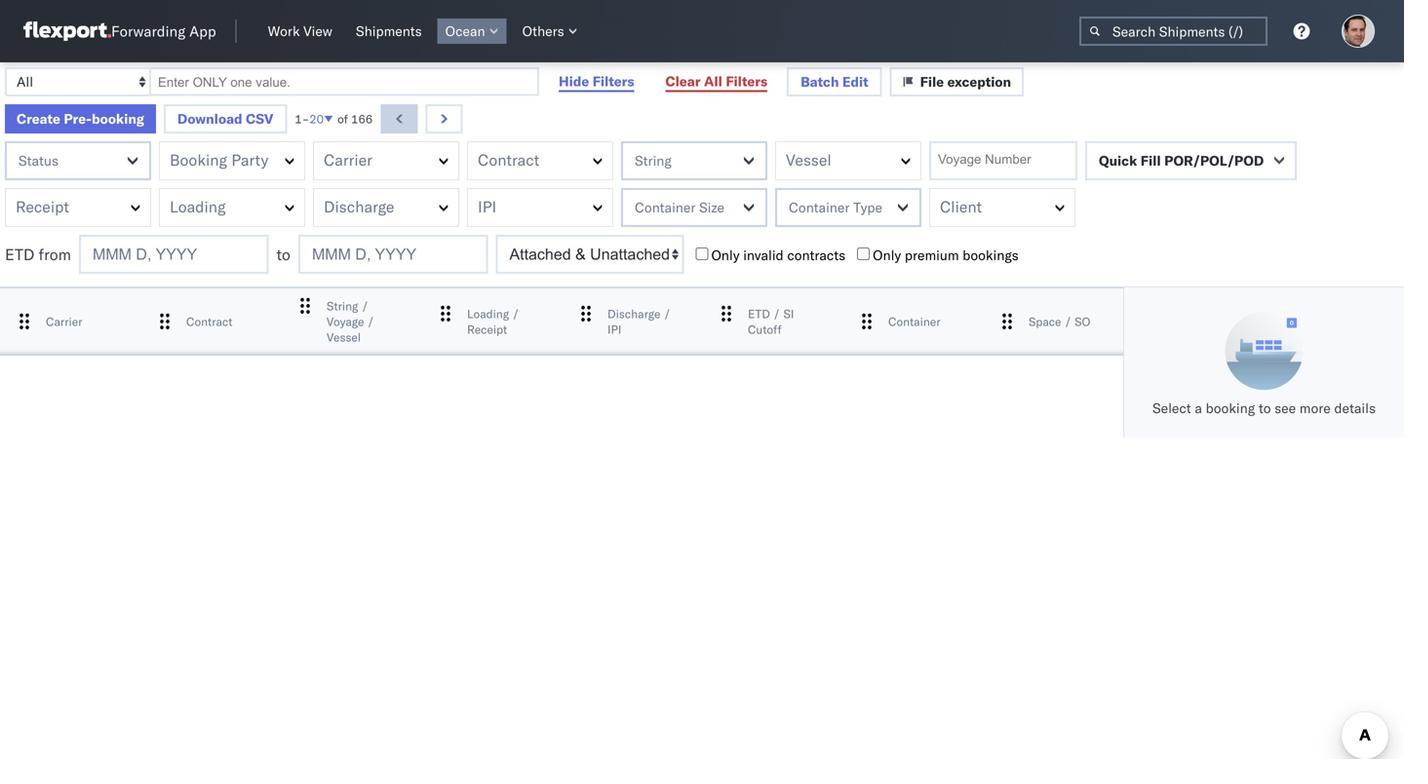 Task type: describe. For each thing, give the bounding box(es) containing it.
from
[[39, 245, 71, 264]]

/ for loading
[[512, 307, 520, 321]]

etd for etd / si cutoff
[[748, 307, 770, 321]]

quick fill por/pol/pod
[[1099, 152, 1264, 169]]

space
[[1029, 315, 1061, 329]]

quick fill por/pol/pod button
[[1085, 141, 1297, 180]]

party
[[231, 150, 268, 170]]

drag and drop image for container
[[858, 313, 876, 331]]

booking for a
[[1206, 400, 1255, 417]]

etd / si cutoff button
[[743, 301, 823, 342]]

0 horizontal spatial carrier
[[46, 315, 82, 329]]

1 -
[[295, 112, 309, 126]]

container for container size
[[635, 199, 696, 216]]

container size button
[[621, 188, 767, 227]]

premium
[[905, 247, 959, 264]]

so
[[1075, 315, 1091, 329]]

drag and drop image for discharge / ipi
[[577, 305, 595, 323]]

2 horizontal spatial container
[[888, 315, 941, 329]]

0 vertical spatial vessel
[[786, 150, 832, 170]]

/ for string
[[361, 299, 369, 314]]

download csv button
[[164, 104, 287, 134]]

shipments link
[[348, 19, 430, 44]]

0 horizontal spatial ipi
[[478, 197, 497, 216]]

app
[[189, 22, 216, 40]]

discharge / ipi
[[608, 307, 671, 337]]

drag and drop image for string / voyage / vessel
[[296, 297, 314, 315]]

work view
[[268, 22, 333, 39]]

clear all filters button
[[654, 67, 779, 97]]

resize handle column header for space / so
[[1100, 289, 1123, 355]]

resize handle column header for string / voyage / vessel
[[398, 289, 421, 355]]

flexport. image
[[23, 21, 111, 41]]

csv
[[246, 110, 273, 127]]

select a booking to see more details
[[1153, 400, 1376, 417]]

drag and drop image for space / so
[[999, 313, 1016, 331]]

string button
[[621, 141, 767, 180]]

clear
[[666, 73, 701, 90]]

por/pol/pod
[[1165, 152, 1264, 169]]

select
[[1153, 400, 1191, 417]]

/ for discharge
[[664, 307, 671, 321]]

clear all filters
[[666, 73, 768, 90]]

view
[[303, 22, 333, 39]]

166
[[351, 112, 373, 126]]

loading / receipt
[[467, 307, 520, 337]]

container type
[[789, 199, 883, 216]]

forwarding
[[111, 22, 186, 40]]

loading for loading
[[170, 197, 226, 216]]

vessel inside string / voyage / vessel
[[327, 330, 361, 345]]

status
[[19, 152, 58, 169]]

create
[[17, 110, 60, 127]]

si
[[784, 307, 794, 321]]

create pre-booking
[[17, 110, 144, 127]]

-
[[302, 112, 309, 126]]

string for string / voyage / vessel
[[327, 299, 358, 314]]

resize handle column header for container
[[960, 289, 983, 355]]

hide filters
[[559, 73, 634, 90]]

fill
[[1141, 152, 1161, 169]]

string / voyage / vessel
[[327, 299, 374, 345]]

download csv
[[177, 110, 273, 127]]

size
[[699, 199, 725, 216]]

container size
[[635, 199, 725, 216]]

container for container type
[[789, 199, 850, 216]]

download
[[177, 110, 243, 127]]

all
[[704, 73, 723, 90]]

/ for space
[[1065, 315, 1072, 329]]

only premium bookings
[[873, 247, 1019, 264]]

of
[[337, 112, 348, 126]]



Task type: locate. For each thing, give the bounding box(es) containing it.
invalid
[[743, 247, 784, 264]]

vessel
[[786, 150, 832, 170], [327, 330, 361, 345]]

1 vertical spatial booking
[[1206, 400, 1255, 417]]

1 vertical spatial carrier
[[46, 315, 82, 329]]

create pre-booking button
[[5, 104, 156, 134]]

1 horizontal spatial carrier
[[324, 150, 372, 170]]

1 filters from the left
[[593, 73, 634, 90]]

carrier down of
[[324, 150, 372, 170]]

booking
[[92, 110, 144, 127], [1206, 400, 1255, 417]]

only
[[711, 247, 740, 264], [873, 247, 901, 264]]

etd from
[[5, 245, 71, 264]]

1 vertical spatial receipt
[[467, 322, 507, 337]]

more
[[1300, 400, 1331, 417]]

discharge for discharge / ipi
[[608, 307, 661, 321]]

booking party
[[170, 150, 268, 170]]

loading inside loading / receipt
[[467, 307, 509, 321]]

exception
[[948, 73, 1011, 90]]

1 only from the left
[[711, 247, 740, 264]]

details
[[1334, 400, 1376, 417]]

container
[[635, 199, 696, 216], [789, 199, 850, 216], [888, 315, 941, 329]]

only invalid contracts
[[711, 247, 846, 264]]

0 horizontal spatial discharge
[[324, 197, 394, 216]]

2 mmm d, yyyy text field from the left
[[298, 235, 488, 274]]

7 resize handle column header from the left
[[960, 289, 983, 355]]

0 horizontal spatial to
[[276, 245, 291, 264]]

0 horizontal spatial contract
[[186, 315, 233, 329]]

drag and drop image
[[296, 297, 314, 315], [437, 305, 454, 323]]

string up voyage
[[327, 299, 358, 314]]

1 horizontal spatial contract
[[478, 150, 540, 170]]

ipi inside discharge / ipi
[[608, 322, 622, 337]]

1 vertical spatial loading
[[467, 307, 509, 321]]

container up the contracts
[[789, 199, 850, 216]]

only left premium
[[873, 247, 901, 264]]

Search Shipments (/) text field
[[1080, 17, 1268, 46]]

2 only from the left
[[873, 247, 901, 264]]

string inside string / voyage / vessel
[[327, 299, 358, 314]]

1 vertical spatial discharge
[[608, 307, 661, 321]]

1 vertical spatial etd
[[748, 307, 770, 321]]

to
[[276, 245, 291, 264], [1259, 400, 1271, 417]]

1 horizontal spatial only
[[873, 247, 901, 264]]

only for only premium bookings
[[873, 247, 901, 264]]

string for string
[[635, 152, 672, 169]]

0 horizontal spatial vessel
[[327, 330, 361, 345]]

bookings
[[963, 247, 1019, 264]]

file exception
[[920, 73, 1011, 90]]

0 vertical spatial loading
[[170, 197, 226, 216]]

0 horizontal spatial receipt
[[16, 197, 69, 216]]

loading for loading / receipt
[[467, 307, 509, 321]]

work
[[268, 22, 300, 39]]

0 vertical spatial carrier
[[324, 150, 372, 170]]

vessel down voyage
[[327, 330, 361, 345]]

pre-
[[64, 110, 92, 127]]

5 resize handle column header from the left
[[679, 289, 702, 355]]

6 resize handle column header from the left
[[819, 289, 843, 355]]

filters
[[593, 73, 634, 90], [726, 73, 768, 90]]

None checkbox
[[696, 248, 708, 260]]

work view link
[[260, 19, 340, 44]]

vessel up the container type on the top right of page
[[786, 150, 832, 170]]

receipt inside loading / receipt
[[467, 322, 507, 337]]

hide filters button
[[547, 67, 646, 97]]

booking inside button
[[92, 110, 144, 127]]

0 vertical spatial etd
[[5, 245, 34, 264]]

container left size
[[635, 199, 696, 216]]

quick
[[1099, 152, 1137, 169]]

discharge inside discharge / ipi
[[608, 307, 661, 321]]

1 vertical spatial string
[[327, 299, 358, 314]]

etd up cutoff at the top
[[748, 307, 770, 321]]

20
[[309, 112, 324, 126]]

booking
[[170, 150, 227, 170]]

voyage
[[327, 315, 364, 329]]

1 horizontal spatial receipt
[[467, 322, 507, 337]]

0 horizontal spatial etd
[[5, 245, 34, 264]]

0 horizontal spatial mmm d, yyyy text field
[[79, 235, 269, 274]]

batch edit button
[[787, 67, 882, 97], [787, 67, 882, 97]]

contracts
[[787, 247, 846, 264]]

0 vertical spatial contract
[[478, 150, 540, 170]]

space / so
[[1029, 315, 1091, 329]]

drag and drop image for loading / receipt
[[437, 305, 454, 323]]

0 vertical spatial booking
[[92, 110, 144, 127]]

20 button
[[309, 111, 334, 127]]

1 horizontal spatial string
[[635, 152, 672, 169]]

hide
[[559, 73, 589, 90]]

resize handle column header
[[117, 289, 140, 355], [257, 289, 281, 355], [398, 289, 421, 355], [538, 289, 562, 355], [679, 289, 702, 355], [819, 289, 843, 355], [960, 289, 983, 355], [1100, 289, 1123, 355]]

1 horizontal spatial vessel
[[786, 150, 832, 170]]

4 resize handle column header from the left
[[538, 289, 562, 355]]

0 horizontal spatial only
[[711, 247, 740, 264]]

filters right all in the top right of the page
[[726, 73, 768, 90]]

Voyage Number text field
[[936, 151, 1076, 168]]

carrier down from
[[46, 315, 82, 329]]

1 horizontal spatial drag and drop image
[[437, 305, 454, 323]]

resize handle column header for contract
[[257, 289, 281, 355]]

1
[[295, 112, 302, 126]]

1 vertical spatial to
[[1259, 400, 1271, 417]]

container down premium
[[888, 315, 941, 329]]

discharge
[[324, 197, 394, 216], [608, 307, 661, 321]]

1 horizontal spatial container
[[789, 199, 850, 216]]

0 horizontal spatial booking
[[92, 110, 144, 127]]

1 resize handle column header from the left
[[117, 289, 140, 355]]

filters right hide
[[593, 73, 634, 90]]

ocean button
[[438, 19, 507, 44]]

string
[[635, 152, 672, 169], [327, 299, 358, 314]]

0 vertical spatial ipi
[[478, 197, 497, 216]]

1 horizontal spatial loading
[[467, 307, 509, 321]]

others button
[[515, 19, 586, 44]]

resize handle column header for discharge / ipi
[[679, 289, 702, 355]]

None checkbox
[[857, 248, 870, 260]]

receipt
[[16, 197, 69, 216], [467, 322, 507, 337]]

drag and drop image for carrier
[[16, 313, 33, 331]]

1 horizontal spatial ipi
[[608, 322, 622, 337]]

0 vertical spatial string
[[635, 152, 672, 169]]

ipi
[[478, 197, 497, 216], [608, 322, 622, 337]]

drag and drop image left voyage
[[296, 297, 314, 315]]

loading
[[170, 197, 226, 216], [467, 307, 509, 321]]

/
[[361, 299, 369, 314], [512, 307, 520, 321], [664, 307, 671, 321], [773, 307, 781, 321], [367, 315, 374, 329], [1065, 315, 1072, 329]]

batch edit
[[801, 73, 869, 90]]

1 mmm d, yyyy text field from the left
[[79, 235, 269, 274]]

etd for etd from
[[5, 245, 34, 264]]

0 horizontal spatial filters
[[593, 73, 634, 90]]

3 resize handle column header from the left
[[398, 289, 421, 355]]

0 horizontal spatial drag and drop image
[[296, 297, 314, 315]]

drag and drop image for contract
[[156, 313, 174, 331]]

booking up status button
[[92, 110, 144, 127]]

/ inside discharge / ipi
[[664, 307, 671, 321]]

forwarding app link
[[23, 21, 216, 41]]

drag and drop image
[[577, 305, 595, 323], [718, 305, 735, 323], [16, 313, 33, 331], [156, 313, 174, 331], [858, 313, 876, 331], [999, 313, 1016, 331]]

resize handle column header for carrier
[[117, 289, 140, 355]]

0 vertical spatial discharge
[[324, 197, 394, 216]]

contract
[[478, 150, 540, 170], [186, 315, 233, 329]]

1 horizontal spatial filters
[[726, 73, 768, 90]]

only for only invalid contracts
[[711, 247, 740, 264]]

file
[[920, 73, 944, 90]]

others
[[522, 22, 564, 39]]

see
[[1275, 400, 1296, 417]]

status button
[[5, 141, 151, 180]]

type
[[853, 199, 883, 216]]

/ inside loading / receipt
[[512, 307, 520, 321]]

filters inside button
[[593, 73, 634, 90]]

drag and drop image left loading / receipt
[[437, 305, 454, 323]]

1 horizontal spatial discharge
[[608, 307, 661, 321]]

discharge for discharge
[[324, 197, 394, 216]]

string up container size
[[635, 152, 672, 169]]

1 horizontal spatial mmm d, yyyy text field
[[298, 235, 488, 274]]

cutoff
[[748, 322, 782, 337]]

etd / si cutoff
[[748, 307, 794, 337]]

MMM D, YYYY text field
[[79, 235, 269, 274], [298, 235, 488, 274]]

1 horizontal spatial to
[[1259, 400, 1271, 417]]

1 vertical spatial contract
[[186, 315, 233, 329]]

only left invalid
[[711, 247, 740, 264]]

8 resize handle column header from the left
[[1100, 289, 1123, 355]]

shipments
[[356, 22, 422, 39]]

booking for pre-
[[92, 110, 144, 127]]

2 filters from the left
[[726, 73, 768, 90]]

container type button
[[775, 188, 922, 227]]

2 resize handle column header from the left
[[257, 289, 281, 355]]

1 vertical spatial ipi
[[608, 322, 622, 337]]

forwarding app
[[111, 22, 216, 40]]

client
[[940, 197, 982, 216]]

of 166
[[337, 112, 373, 126]]

0 horizontal spatial loading
[[170, 197, 226, 216]]

booking right a
[[1206, 400, 1255, 417]]

filters inside button
[[726, 73, 768, 90]]

etd left from
[[5, 245, 34, 264]]

/ for etd
[[773, 307, 781, 321]]

batch
[[801, 73, 839, 90]]

etd
[[5, 245, 34, 264], [748, 307, 770, 321]]

etd inside etd / si cutoff
[[748, 307, 770, 321]]

0 horizontal spatial container
[[635, 199, 696, 216]]

carrier
[[324, 150, 372, 170], [46, 315, 82, 329]]

0 vertical spatial to
[[276, 245, 291, 264]]

/ inside etd / si cutoff
[[773, 307, 781, 321]]

0 horizontal spatial string
[[327, 299, 358, 314]]

ocean
[[445, 22, 485, 39]]

file exception button
[[890, 67, 1024, 97], [890, 67, 1024, 97]]

1 vertical spatial vessel
[[327, 330, 361, 345]]

resize handle column header for loading / receipt
[[538, 289, 562, 355]]

1 horizontal spatial etd
[[748, 307, 770, 321]]

edit
[[842, 73, 869, 90]]

1 horizontal spatial booking
[[1206, 400, 1255, 417]]

0 vertical spatial receipt
[[16, 197, 69, 216]]

Enter ONLY one value. text field
[[156, 74, 537, 91]]

string inside string "button"
[[635, 152, 672, 169]]

a
[[1195, 400, 1202, 417]]



Task type: vqa. For each thing, say whether or not it's contained in the screenshot.
Cascade Trading
no



